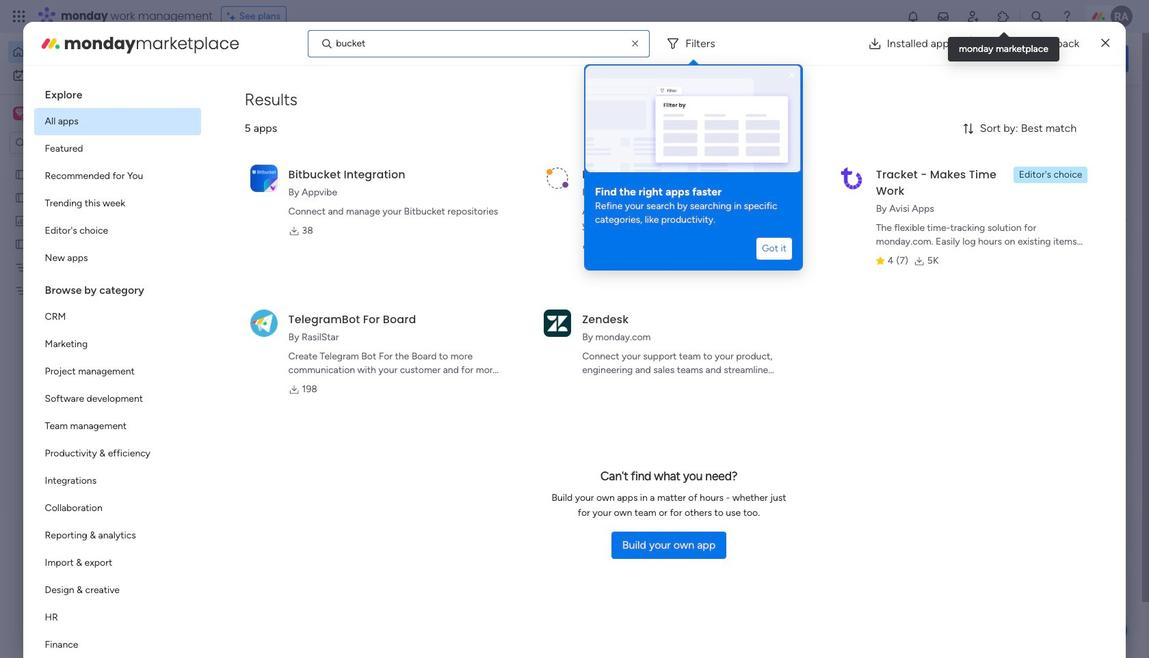 Task type: vqa. For each thing, say whether or not it's contained in the screenshot.
first Jeremy Miller icon from left
no



Task type: locate. For each thing, give the bounding box(es) containing it.
monday marketplace image
[[997, 10, 1010, 23]]

public board image
[[14, 191, 27, 204], [14, 237, 27, 250], [676, 250, 691, 265]]

0 vertical spatial heading
[[34, 77, 201, 108]]

public dashboard image
[[14, 214, 27, 227]]

ruby anderson image
[[1111, 5, 1133, 27]]

invite members image
[[966, 10, 980, 23]]

select product image
[[12, 10, 26, 23]]

close image
[[787, 70, 797, 81]]

option
[[8, 41, 166, 63], [8, 64, 166, 86], [34, 108, 201, 135], [34, 135, 201, 163], [0, 162, 174, 164], [34, 163, 201, 190], [34, 190, 201, 217], [34, 217, 201, 245], [34, 245, 201, 272], [34, 304, 201, 331], [34, 331, 201, 358], [34, 358, 201, 386], [34, 386, 201, 413], [34, 413, 201, 440], [34, 440, 201, 468], [34, 468, 201, 495], [34, 495, 201, 523], [34, 523, 201, 550], [34, 550, 201, 577], [34, 577, 201, 605], [34, 605, 201, 632], [34, 632, 201, 659]]

contact sales element
[[923, 630, 1129, 659]]

heading
[[34, 77, 201, 108], [595, 185, 792, 200], [34, 272, 201, 304]]

v2 user feedback image
[[934, 51, 945, 66]]

workspace image
[[15, 106, 25, 121]]

app logo image
[[250, 165, 277, 192], [544, 165, 571, 192], [838, 165, 865, 192], [250, 310, 277, 337], [544, 310, 571, 337]]

Search in workspace field
[[29, 135, 114, 151]]

v2 bolt switch image
[[1041, 51, 1049, 66]]

2 vertical spatial heading
[[34, 272, 201, 304]]

public board image
[[14, 168, 27, 181]]

0 vertical spatial dapulse x slim image
[[1101, 35, 1110, 52]]

dapulse x slim image
[[1101, 35, 1110, 52], [1108, 99, 1124, 116]]

list box
[[34, 77, 201, 659], [0, 160, 174, 487]]

help image
[[1060, 10, 1074, 23]]

public board image down public dashboard image
[[14, 237, 27, 250]]

quick search results list box
[[211, 128, 890, 477]]

public board image down public board icon
[[14, 191, 27, 204]]

getting started element
[[923, 498, 1129, 553]]

see plans image
[[227, 9, 239, 24]]



Task type: describe. For each thing, give the bounding box(es) containing it.
update feed image
[[936, 10, 950, 23]]

public board image up component image on the top
[[676, 250, 691, 265]]

component image
[[676, 271, 688, 283]]

monday marketplace image
[[39, 32, 61, 54]]

add to favorites image
[[629, 250, 643, 264]]

1 vertical spatial heading
[[595, 185, 792, 200]]

workspace selection element
[[13, 105, 114, 123]]

1 vertical spatial dapulse x slim image
[[1108, 99, 1124, 116]]

help center element
[[923, 564, 1129, 619]]

workspace image
[[13, 106, 27, 121]]

search everything image
[[1030, 10, 1044, 23]]

notifications image
[[906, 10, 920, 23]]

circle o image
[[944, 163, 953, 174]]



